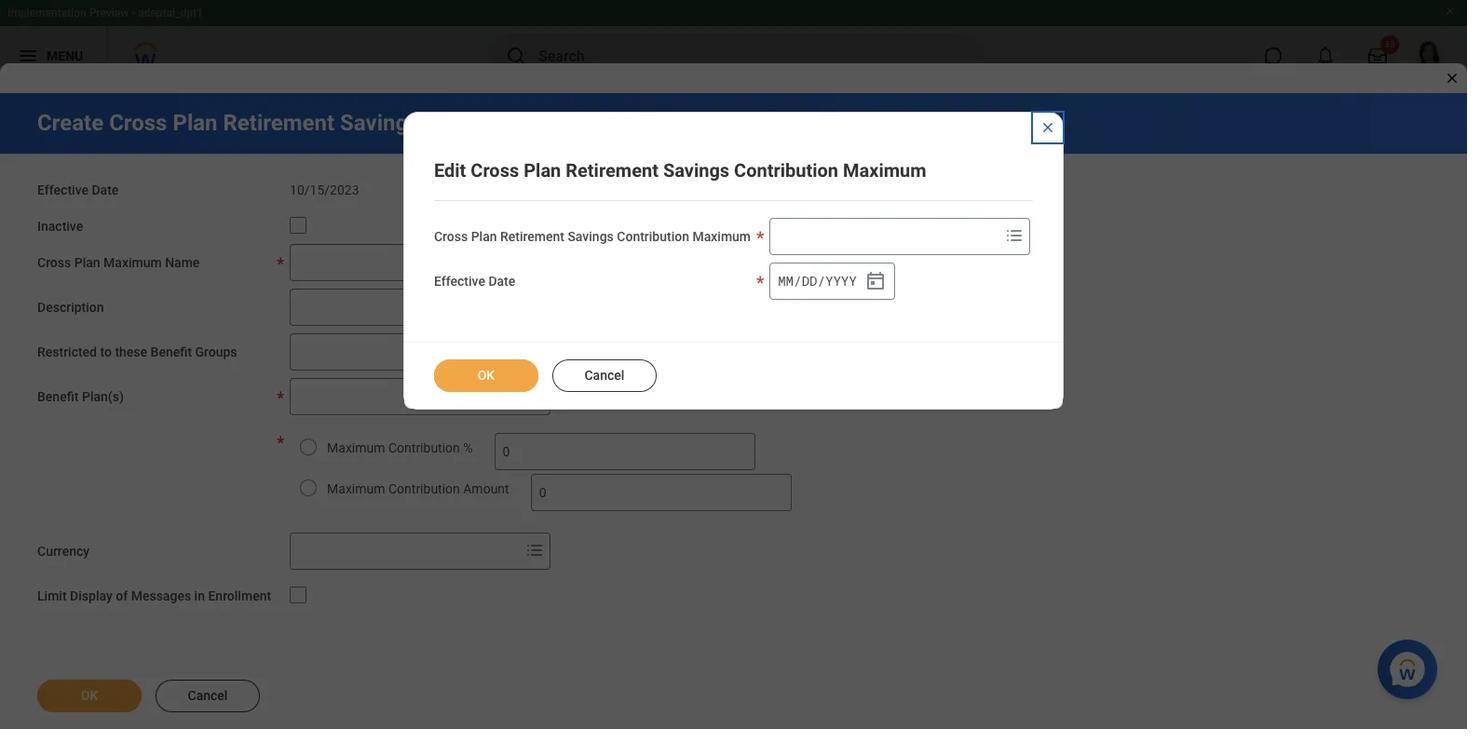Task type: vqa. For each thing, say whether or not it's contained in the screenshot.
the rightmost the Date
yes



Task type: describe. For each thing, give the bounding box(es) containing it.
maximum contribution %
[[327, 440, 473, 455]]

cancel
[[585, 368, 625, 383]]

create cross plan retirement savings contribution maximum
[[37, 110, 656, 136]]

of
[[116, 589, 128, 603]]

Cross Plan Maximum Name text field
[[290, 244, 551, 281]]

edit cross plan retirement savings contribution maximum dialog
[[403, 112, 1064, 410]]

effective for effective date group
[[434, 274, 485, 289]]

limit display of messages in enrollment
[[37, 589, 271, 603]]

cross right 'create'
[[109, 110, 167, 136]]

maximum down benefit plan(s) field
[[327, 440, 385, 455]]

workday assistant region
[[1378, 633, 1445, 700]]

restricted
[[37, 344, 97, 359]]

cross down inactive
[[37, 255, 71, 270]]

prompts image
[[524, 539, 546, 562]]

2 / from the left
[[818, 272, 826, 289]]

cross plan maximum name
[[37, 255, 200, 270]]

display
[[70, 589, 113, 603]]

preview
[[89, 7, 129, 20]]

description
[[37, 300, 104, 315]]

benefit plan(s)
[[37, 389, 124, 404]]

name
[[165, 255, 200, 270]]

limit
[[37, 589, 67, 603]]

enrollment
[[208, 589, 271, 603]]

effective date element
[[290, 171, 359, 199]]

maximum down edit cross plan retirement savings contribution maximum
[[693, 229, 751, 244]]

2 vertical spatial retirement
[[500, 229, 565, 244]]

retirement for create
[[223, 110, 335, 136]]

Currency field
[[291, 534, 520, 568]]

implementation
[[7, 7, 86, 20]]

create
[[37, 110, 104, 136]]

ok
[[478, 368, 495, 383]]

prompts image for groups
[[524, 340, 546, 362]]

cancel button
[[553, 360, 657, 392]]

plan(s)
[[82, 389, 124, 404]]

2 vertical spatial savings
[[568, 229, 614, 244]]

restricted to these benefit groups
[[37, 344, 237, 359]]

dd
[[802, 272, 818, 289]]

Maximum Contribution % text field
[[494, 433, 755, 470]]

calendar image
[[865, 270, 887, 293]]

prompts image for contribution
[[1004, 225, 1026, 247]]

maximum up edit cross plan retirement savings contribution maximum
[[556, 110, 656, 136]]

ok button
[[434, 360, 539, 392]]

Benefit Plan(s) field
[[291, 380, 520, 413]]

edit
[[434, 159, 466, 182]]

maximum contribution amount
[[327, 481, 509, 496]]

maximum up cross plan retirement savings contribution maximum field
[[843, 159, 927, 182]]

0 vertical spatial benefit
[[151, 344, 192, 359]]



Task type: locate. For each thing, give the bounding box(es) containing it.
date for effective date group
[[489, 274, 516, 289]]

retirement inside main content
[[223, 110, 335, 136]]

maximum down maximum contribution %
[[327, 481, 385, 496]]

0 vertical spatial effective
[[37, 183, 89, 198]]

0 horizontal spatial effective
[[37, 183, 89, 198]]

adeptai_dpt1
[[138, 7, 203, 20]]

inbox large image
[[1369, 47, 1388, 65]]

effective inside edit cross plan retirement savings contribution maximum dialog
[[434, 274, 485, 289]]

benefit left plan(s)
[[37, 389, 79, 404]]

amount
[[463, 481, 509, 496]]

edit cross plan retirement savings contribution maximum
[[434, 159, 927, 182]]

1 vertical spatial retirement
[[566, 159, 659, 182]]

date inside create cross plan retirement savings contribution maximum main content
[[92, 183, 119, 198]]

date for effective date element
[[92, 183, 119, 198]]

2 horizontal spatial retirement
[[566, 159, 659, 182]]

benefit right these
[[151, 344, 192, 359]]

savings
[[340, 110, 420, 136], [663, 159, 730, 182], [568, 229, 614, 244]]

effective date group
[[770, 263, 896, 300]]

mm
[[778, 272, 794, 289]]

0 horizontal spatial effective date
[[37, 183, 119, 198]]

messages
[[131, 589, 191, 603]]

2 vertical spatial prompts image
[[524, 384, 546, 407]]

yyyy
[[826, 272, 857, 289]]

0 vertical spatial retirement
[[223, 110, 335, 136]]

1 horizontal spatial /
[[818, 272, 826, 289]]

effective
[[37, 183, 89, 198], [434, 274, 485, 289]]

plan
[[173, 110, 218, 136], [524, 159, 561, 182], [471, 229, 497, 244], [74, 255, 100, 270]]

create cross plan retirement savings contribution maximum main content
[[0, 93, 1468, 730]]

1 vertical spatial date
[[489, 274, 516, 289]]

effective for effective date element
[[37, 183, 89, 198]]

retirement
[[223, 110, 335, 136], [566, 159, 659, 182], [500, 229, 565, 244]]

these
[[115, 344, 147, 359]]

1 vertical spatial effective
[[434, 274, 485, 289]]

currency
[[37, 544, 90, 559]]

0 vertical spatial savings
[[340, 110, 420, 136]]

0 horizontal spatial savings
[[340, 110, 420, 136]]

maximum
[[556, 110, 656, 136], [843, 159, 927, 182], [693, 229, 751, 244], [104, 255, 162, 270], [327, 440, 385, 455], [327, 481, 385, 496]]

/ right mm
[[794, 272, 802, 289]]

2 horizontal spatial savings
[[663, 159, 730, 182]]

close create cross plan retirement savings contribution maximum image
[[1445, 71, 1460, 86]]

1 / from the left
[[794, 272, 802, 289]]

close environment banner image
[[1445, 6, 1457, 17]]

1 horizontal spatial date
[[489, 274, 516, 289]]

1 vertical spatial savings
[[663, 159, 730, 182]]

close view compensation review calculation table image
[[1041, 120, 1056, 135]]

Description text field
[[290, 288, 551, 326]]

inactive
[[37, 219, 83, 234]]

0 vertical spatial date
[[92, 183, 119, 198]]

search image
[[505, 45, 527, 67]]

1 horizontal spatial effective
[[434, 274, 485, 289]]

effective up restricted to these benefit groups field
[[434, 274, 485, 289]]

0 horizontal spatial benefit
[[37, 389, 79, 404]]

cross right edit
[[471, 159, 519, 182]]

groups
[[195, 344, 237, 359]]

-
[[132, 7, 135, 20]]

Maximum Contribution Amount text field
[[531, 474, 792, 511]]

savings for edit cross plan retirement savings contribution maximum
[[663, 159, 730, 182]]

date
[[92, 183, 119, 198], [489, 274, 516, 289]]

10/15/2023
[[290, 183, 359, 198]]

retirement for edit
[[566, 159, 659, 182]]

effective date inside create cross plan retirement savings contribution maximum main content
[[37, 183, 119, 198]]

1 vertical spatial prompts image
[[524, 340, 546, 362]]

1 horizontal spatial retirement
[[500, 229, 565, 244]]

cross down edit
[[434, 229, 468, 244]]

date inside edit cross plan retirement savings contribution maximum dialog
[[489, 274, 516, 289]]

effective up inactive
[[37, 183, 89, 198]]

prompts image
[[1004, 225, 1026, 247], [524, 340, 546, 362], [524, 384, 546, 407]]

1 horizontal spatial savings
[[568, 229, 614, 244]]

prompts image inside edit cross plan retirement savings contribution maximum dialog
[[1004, 225, 1026, 247]]

Cross Plan Retirement Savings Contribution Maximum field
[[771, 220, 1000, 253]]

mm / dd / yyyy
[[778, 272, 857, 289]]

/ right dd
[[818, 272, 826, 289]]

effective date
[[37, 183, 119, 198], [434, 274, 516, 289]]

savings for create cross plan retirement savings contribution maximum
[[340, 110, 420, 136]]

contribution
[[425, 110, 551, 136], [734, 159, 839, 182], [617, 229, 690, 244], [389, 440, 460, 455], [389, 481, 460, 496]]

effective date for effective date group
[[434, 274, 516, 289]]

0 horizontal spatial retirement
[[223, 110, 335, 136]]

cross
[[109, 110, 167, 136], [471, 159, 519, 182], [434, 229, 468, 244], [37, 255, 71, 270]]

effective date inside edit cross plan retirement savings contribution maximum dialog
[[434, 274, 516, 289]]

benefit
[[151, 344, 192, 359], [37, 389, 79, 404]]

effective date for effective date element
[[37, 183, 119, 198]]

%
[[463, 440, 473, 455]]

to
[[100, 344, 112, 359]]

cross plan retirement savings contribution maximum
[[434, 229, 751, 244]]

implementation preview -   adeptai_dpt1
[[7, 7, 203, 20]]

notifications large image
[[1317, 47, 1335, 65]]

1 vertical spatial benefit
[[37, 389, 79, 404]]

savings inside create cross plan retirement savings contribution maximum main content
[[340, 110, 420, 136]]

profile logan mcneil element
[[1404, 35, 1457, 76]]

0 horizontal spatial date
[[92, 183, 119, 198]]

0 vertical spatial effective date
[[37, 183, 119, 198]]

1 horizontal spatial effective date
[[434, 274, 516, 289]]

effective inside create cross plan retirement savings contribution maximum main content
[[37, 183, 89, 198]]

create cross plan retirement savings contribution maximum dialog
[[0, 0, 1468, 730]]

0 horizontal spatial /
[[794, 272, 802, 289]]

maximum left name in the left of the page
[[104, 255, 162, 270]]

Restricted to these Benefit Groups field
[[291, 335, 520, 369]]

/
[[794, 272, 802, 289], [818, 272, 826, 289]]

implementation preview -   adeptai_dpt1 banner
[[0, 0, 1468, 86]]

in
[[194, 589, 205, 603]]

1 horizontal spatial benefit
[[151, 344, 192, 359]]

0 vertical spatial prompts image
[[1004, 225, 1026, 247]]

1 vertical spatial effective date
[[434, 274, 516, 289]]



